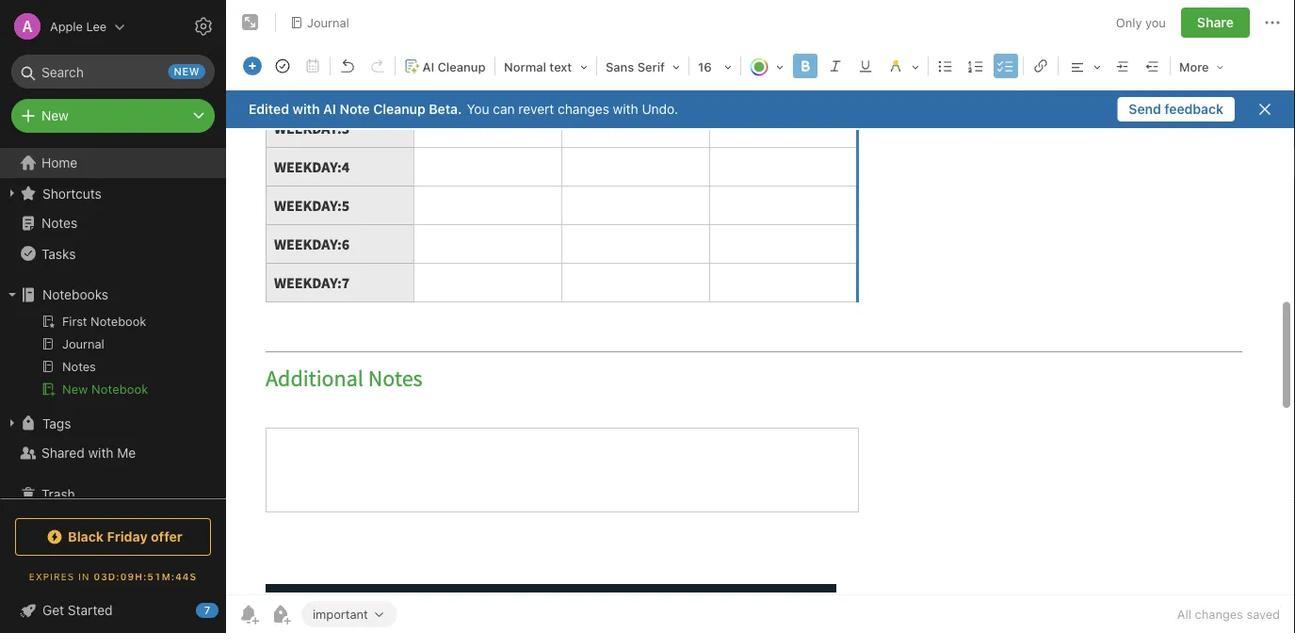 Task type: describe. For each thing, give the bounding box(es) containing it.
share
[[1198, 15, 1234, 30]]

offer
[[151, 529, 183, 545]]

More actions field
[[1262, 8, 1284, 38]]

outdent image
[[1140, 53, 1167, 79]]

only you
[[1117, 15, 1167, 29]]

black friday offer
[[68, 529, 183, 545]]

note window element
[[226, 0, 1296, 633]]

edited with ai note cleanup beta. you can revert changes with undo.
[[249, 101, 679, 117]]

checklist image
[[993, 53, 1020, 79]]

notes link
[[0, 208, 218, 238]]

feedback
[[1165, 101, 1224, 117]]

shared
[[41, 445, 85, 461]]

can
[[493, 101, 515, 117]]

Account field
[[0, 8, 126, 45]]

apple lee
[[50, 19, 107, 33]]

expand tags image
[[5, 416, 20, 431]]

cleanup inside button
[[438, 60, 486, 74]]

sans
[[606, 60, 634, 74]]

journal button
[[284, 9, 356, 36]]

apple
[[50, 19, 83, 33]]

add a reminder image
[[237, 603, 260, 626]]

with for ai
[[293, 101, 320, 117]]

you
[[467, 101, 490, 117]]

tasks
[[41, 246, 76, 261]]

with for me
[[88, 445, 114, 461]]

you
[[1146, 15, 1167, 29]]

Alignment field
[[1061, 53, 1108, 80]]

send feedback button
[[1118, 97, 1235, 122]]

normal
[[504, 60, 546, 74]]

me
[[117, 445, 136, 461]]

shared with me
[[41, 445, 136, 461]]

1 vertical spatial changes
[[1195, 607, 1244, 621]]

trash link
[[0, 480, 218, 510]]

new for new
[[41, 108, 69, 123]]

important button
[[302, 601, 397, 628]]

Search text field
[[25, 55, 202, 89]]

shared with me link
[[0, 438, 218, 468]]

all
[[1178, 607, 1192, 621]]

ai cleanup button
[[398, 53, 493, 80]]

home
[[41, 155, 78, 171]]

notebooks
[[42, 287, 108, 302]]

only
[[1117, 15, 1143, 29]]

sans serif
[[606, 60, 665, 74]]

share button
[[1182, 8, 1250, 38]]

numbered list image
[[963, 53, 989, 79]]

normal text
[[504, 60, 572, 74]]

Note Editor text field
[[226, 128, 1296, 595]]

text
[[550, 60, 572, 74]]

trash
[[41, 487, 75, 502]]

tasks button
[[0, 238, 218, 269]]

new search field
[[25, 55, 205, 89]]

0 horizontal spatial changes
[[558, 101, 610, 117]]

add tag image
[[270, 603, 292, 626]]

get
[[42, 603, 64, 618]]

bold image
[[793, 53, 819, 79]]

black
[[68, 529, 104, 545]]

black friday offer button
[[15, 518, 211, 556]]

new notebook button
[[0, 378, 218, 400]]



Task type: vqa. For each thing, say whether or not it's contained in the screenshot.
Serif
yes



Task type: locate. For each thing, give the bounding box(es) containing it.
new up tags
[[62, 382, 88, 396]]

journal
[[307, 15, 349, 29]]

tree containing home
[[0, 148, 226, 521]]

click to collapse image
[[219, 598, 233, 621]]

0 horizontal spatial cleanup
[[373, 101, 426, 117]]

tree
[[0, 148, 226, 521]]

more
[[1180, 60, 1210, 74]]

0 vertical spatial cleanup
[[438, 60, 486, 74]]

0 vertical spatial new
[[41, 108, 69, 123]]

cleanup
[[438, 60, 486, 74], [373, 101, 426, 117]]

1 horizontal spatial ai
[[423, 60, 434, 74]]

cleanup up edited with ai note cleanup beta. you can revert changes with undo. at top
[[438, 60, 486, 74]]

new notebook group
[[0, 310, 218, 408]]

0 vertical spatial ai
[[423, 60, 434, 74]]

shortcuts
[[42, 185, 102, 201]]

notebook
[[91, 382, 148, 396]]

2 horizontal spatial with
[[613, 101, 639, 117]]

More field
[[1173, 53, 1231, 80]]

new notebook
[[62, 382, 148, 396]]

serif
[[638, 60, 665, 74]]

important
[[313, 607, 368, 621]]

0 horizontal spatial ai
[[323, 101, 336, 117]]

settings image
[[192, 15, 215, 38]]

Highlight field
[[881, 53, 926, 80]]

send feedback
[[1129, 101, 1224, 117]]

ai cleanup
[[423, 60, 486, 74]]

1 horizontal spatial with
[[293, 101, 320, 117]]

ai left note
[[323, 101, 336, 117]]

expand note image
[[239, 11, 262, 34]]

undo.
[[642, 101, 679, 117]]

7
[[204, 605, 210, 617]]

0 horizontal spatial with
[[88, 445, 114, 461]]

bulleted list image
[[933, 53, 959, 79]]

revert
[[519, 101, 554, 117]]

ai
[[423, 60, 434, 74], [323, 101, 336, 117]]

expires in 03d:09h:51m:44s
[[29, 571, 197, 582]]

new up home at the left top
[[41, 108, 69, 123]]

1 vertical spatial cleanup
[[373, 101, 426, 117]]

changes right revert
[[558, 101, 610, 117]]

changes
[[558, 101, 610, 117], [1195, 607, 1244, 621]]

1 horizontal spatial changes
[[1195, 607, 1244, 621]]

send
[[1129, 101, 1162, 117]]

new
[[41, 108, 69, 123], [62, 382, 88, 396]]

shortcuts button
[[0, 178, 218, 208]]

notes
[[41, 215, 77, 231]]

task image
[[270, 53, 296, 79]]

friday
[[107, 529, 148, 545]]

1 vertical spatial new
[[62, 382, 88, 396]]

in
[[78, 571, 90, 582]]

0 vertical spatial changes
[[558, 101, 610, 117]]

ai up beta.
[[423, 60, 434, 74]]

ai inside button
[[423, 60, 434, 74]]

beta.
[[429, 101, 462, 117]]

cleanup right note
[[373, 101, 426, 117]]

with left undo.
[[613, 101, 639, 117]]

insert link image
[[1028, 53, 1054, 79]]

with inside tree
[[88, 445, 114, 461]]

Help and Learning task checklist field
[[0, 596, 226, 626]]

Font size field
[[692, 53, 739, 80]]

new button
[[11, 99, 215, 133]]

16
[[698, 60, 712, 74]]

with left me
[[88, 445, 114, 461]]

saved
[[1247, 607, 1281, 621]]

new inside button
[[62, 382, 88, 396]]

1 vertical spatial ai
[[323, 101, 336, 117]]

edited
[[249, 101, 289, 117]]

italic image
[[823, 53, 849, 79]]

new for new notebook
[[62, 382, 88, 396]]

undo image
[[335, 53, 361, 79]]

indent image
[[1110, 53, 1136, 79]]

tags
[[42, 415, 71, 431]]

note
[[340, 101, 370, 117]]

new inside popup button
[[41, 108, 69, 123]]

started
[[68, 603, 113, 618]]

Heading level field
[[498, 53, 595, 80]]

important Tag actions field
[[368, 608, 386, 621]]

with right edited
[[293, 101, 320, 117]]

changes right all on the bottom of the page
[[1195, 607, 1244, 621]]

with
[[293, 101, 320, 117], [613, 101, 639, 117], [88, 445, 114, 461]]

Insert field
[[238, 53, 267, 79]]

tags button
[[0, 408, 218, 438]]

new
[[174, 65, 200, 78]]

Font color field
[[744, 53, 791, 80]]

notebooks link
[[0, 280, 218, 310]]

Font family field
[[599, 53, 687, 80]]

expand notebooks image
[[5, 287, 20, 302]]

home link
[[0, 148, 226, 178]]

lee
[[86, 19, 107, 33]]

underline image
[[853, 53, 879, 79]]

get started
[[42, 603, 113, 618]]

1 horizontal spatial cleanup
[[438, 60, 486, 74]]

more actions image
[[1262, 11, 1284, 34]]

expires
[[29, 571, 75, 582]]

all changes saved
[[1178, 607, 1281, 621]]

03d:09h:51m:44s
[[94, 571, 197, 582]]



